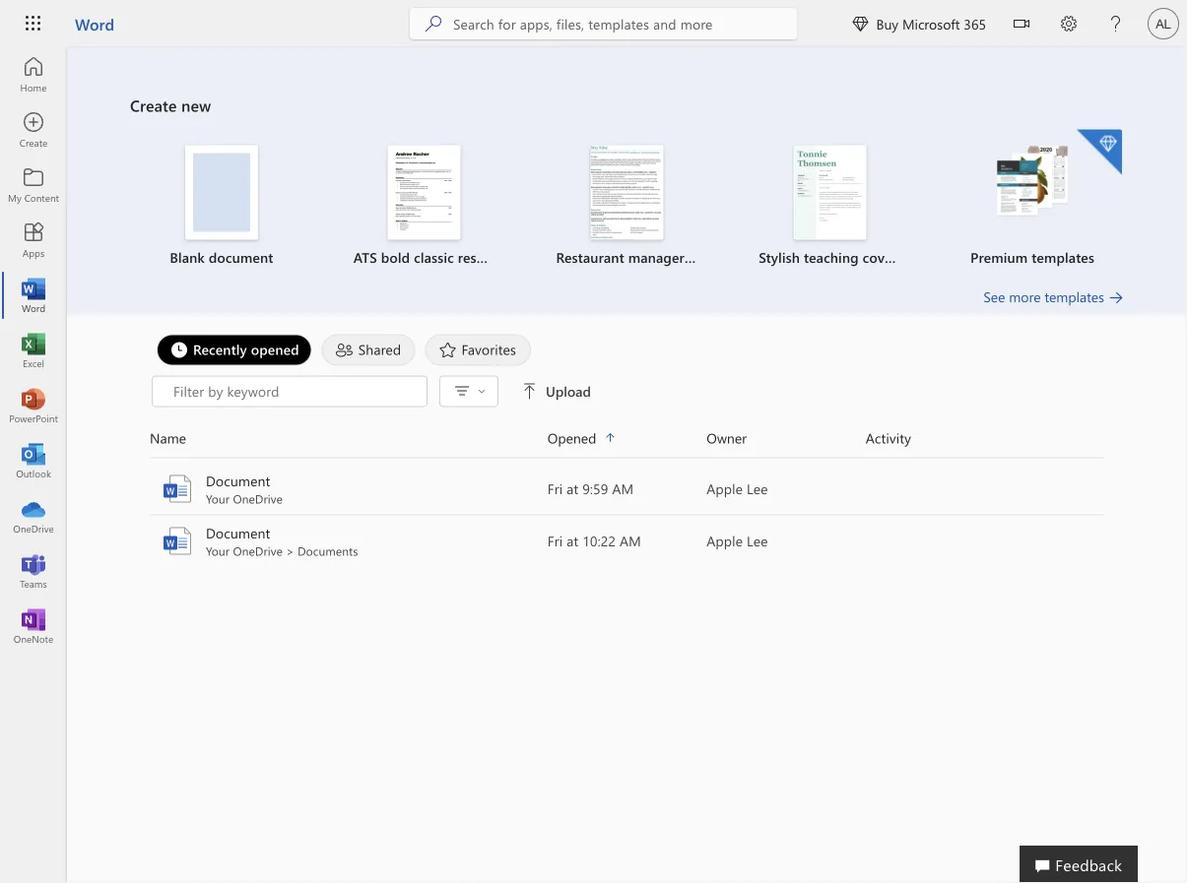 Task type: vqa. For each thing, say whether or not it's contained in the screenshot.
Fri at 9:59 AM's the Document
yes



Task type: locate. For each thing, give the bounding box(es) containing it.
1 vertical spatial document
[[206, 524, 270, 542]]

0 vertical spatial lee
[[747, 480, 768, 498]]

document for fri at 10:22 am
[[206, 524, 270, 542]]

1 vertical spatial onedrive
[[233, 543, 283, 559]]

document inside the document your onedrive
[[206, 472, 270, 490]]

9:59
[[582, 480, 608, 498]]

fri left 9:59
[[548, 480, 563, 498]]

opened button
[[548, 427, 707, 450]]

at
[[567, 480, 579, 498], [567, 532, 579, 550]]

1 name document cell from the top
[[150, 471, 548, 507]]

apple lee for fri at 10:22 am
[[707, 532, 768, 550]]

at for 9:59
[[567, 480, 579, 498]]

at for 10:22
[[567, 532, 579, 550]]

your up document your onedrive > documents on the left bottom of page
[[206, 491, 230, 507]]

0 vertical spatial your
[[206, 491, 230, 507]]

your inside the document your onedrive
[[206, 491, 230, 507]]

activity
[[866, 429, 911, 447]]

1 vertical spatial your
[[206, 543, 230, 559]]

templates
[[1032, 248, 1095, 266], [1045, 288, 1104, 306]]

your right word icon
[[206, 543, 230, 559]]

resume inside ats bold classic resume element
[[458, 248, 504, 266]]

templates up see more templates button
[[1032, 248, 1095, 266]]

favorites
[[462, 340, 516, 359]]

0 vertical spatial apple
[[707, 480, 743, 498]]

1 apple from the top
[[707, 480, 743, 498]]

word image up 'excel' icon
[[24, 286, 43, 305]]

blank document element
[[132, 145, 311, 267]]

favorites element
[[425, 334, 531, 366]]

1 vertical spatial word image
[[162, 473, 193, 505]]

lee for fri at 10:22 am
[[747, 532, 768, 550]]

fri left 10:22
[[548, 532, 563, 550]]

your inside document your onedrive > documents
[[206, 543, 230, 559]]

2 fri from the top
[[548, 532, 563, 550]]

apple for fri at 9:59 am
[[707, 480, 743, 498]]

displaying 2 out of 4 files. status
[[152, 376, 1083, 407]]

templates right more
[[1045, 288, 1104, 306]]

onedrive up document your onedrive > documents on the left bottom of page
[[233, 491, 283, 507]]

word image down name
[[162, 473, 193, 505]]

2 resume from the left
[[688, 248, 735, 266]]

recently opened element
[[157, 334, 312, 366]]

onedrive left the >
[[233, 543, 283, 559]]

2 lee from the top
[[747, 532, 768, 550]]

2 onedrive from the top
[[233, 543, 283, 559]]

1 vertical spatial lee
[[747, 532, 768, 550]]

recently
[[193, 340, 247, 359]]

resume right classic
[[458, 248, 504, 266]]

document up document your onedrive > documents on the left bottom of page
[[206, 472, 270, 490]]

list
[[130, 128, 1124, 287]]

navigation
[[0, 47, 67, 654]]

1 onedrive from the top
[[233, 491, 283, 507]]

1 vertical spatial am
[[620, 532, 641, 550]]

name button
[[150, 427, 548, 450]]

more
[[1009, 288, 1041, 306]]

documents
[[298, 543, 358, 559]]

1 horizontal spatial resume
[[688, 248, 735, 266]]

name document cell
[[150, 471, 548, 507], [150, 524, 548, 559]]

row
[[150, 427, 1104, 459]]

word image
[[24, 286, 43, 305], [162, 473, 193, 505]]

None search field
[[410, 8, 797, 39]]

1 fri from the top
[[548, 480, 563, 498]]

document
[[206, 472, 270, 490], [206, 524, 270, 542]]

al button
[[1140, 0, 1187, 47]]

name
[[150, 429, 186, 447]]

classic
[[414, 248, 454, 266]]

0 vertical spatial word image
[[24, 286, 43, 305]]

apple lee
[[707, 480, 768, 498], [707, 532, 768, 550]]

resume
[[458, 248, 504, 266], [688, 248, 735, 266]]

list containing blank document
[[130, 128, 1124, 287]]

your
[[206, 491, 230, 507], [206, 543, 230, 559]]

apple
[[707, 480, 743, 498], [707, 532, 743, 550]]

name document cell for fri at 10:22 am
[[150, 524, 548, 559]]

0 vertical spatial am
[[612, 480, 634, 498]]

tab list containing recently opened
[[152, 334, 1102, 366]]

2 apple from the top
[[707, 532, 743, 550]]

0 horizontal spatial resume
[[458, 248, 504, 266]]

create
[[130, 95, 177, 116]]

stylish teaching cover letter element
[[740, 145, 935, 267]]

2 document from the top
[[206, 524, 270, 542]]

home image
[[24, 65, 43, 85]]

0 vertical spatial onedrive
[[233, 491, 283, 507]]

1 vertical spatial fri
[[548, 532, 563, 550]]

am
[[612, 480, 634, 498], [620, 532, 641, 550]]

outlook image
[[24, 451, 43, 471]]

fri
[[548, 480, 563, 498], [548, 532, 563, 550]]

0 vertical spatial apple lee
[[707, 480, 768, 498]]

am for fri at 9:59 am
[[612, 480, 634, 498]]

premium templates
[[971, 248, 1095, 266]]

0 vertical spatial document
[[206, 472, 270, 490]]

onedrive
[[233, 491, 283, 507], [233, 543, 283, 559]]

1 vertical spatial templates
[[1045, 288, 1104, 306]]

apps image
[[24, 231, 43, 250]]

1 horizontal spatial word image
[[162, 473, 193, 505]]

ats bold classic resume image
[[388, 145, 461, 240]]

see more templates button
[[983, 287, 1124, 307]]

lee
[[747, 480, 768, 498], [747, 532, 768, 550]]

2 apple lee from the top
[[707, 532, 768, 550]]


[[478, 388, 486, 396]]

at left 10:22
[[567, 532, 579, 550]]

fri at 9:59 am
[[548, 480, 634, 498]]

onedrive inside the document your onedrive
[[233, 491, 283, 507]]

word image inside name document cell
[[162, 473, 193, 505]]

blank
[[170, 248, 205, 266]]

 buy microsoft 365
[[853, 14, 986, 33]]

al
[[1156, 16, 1171, 31]]

ats
[[353, 248, 377, 266]]

stylish
[[759, 248, 800, 266]]

1 vertical spatial apple
[[707, 532, 743, 550]]

am right 9:59
[[612, 480, 634, 498]]

document down the document your onedrive
[[206, 524, 270, 542]]

 button
[[998, 0, 1045, 51]]

shared
[[358, 340, 401, 359]]

apple lee for fri at 9:59 am
[[707, 480, 768, 498]]

1 lee from the top
[[747, 480, 768, 498]]

2 at from the top
[[567, 532, 579, 550]]

2 your from the top
[[206, 543, 230, 559]]

fri for fri at 9:59 am
[[548, 480, 563, 498]]

2 name document cell from the top
[[150, 524, 548, 559]]

1 your from the top
[[206, 491, 230, 507]]

 upload
[[522, 382, 591, 400]]

see
[[983, 288, 1005, 306]]

owner
[[707, 429, 747, 447]]

premium templates element
[[943, 130, 1122, 267]]

onenote image
[[24, 617, 43, 636]]

restaurant manager resume
[[556, 248, 735, 266]]

row containing name
[[150, 427, 1104, 459]]

0 vertical spatial name document cell
[[150, 471, 548, 507]]

1 resume from the left
[[458, 248, 504, 266]]

tab list
[[152, 334, 1102, 366]]

apple for fri at 10:22 am
[[707, 532, 743, 550]]

0 vertical spatial fri
[[548, 480, 563, 498]]

fri for fri at 10:22 am
[[548, 532, 563, 550]]

1 vertical spatial apple lee
[[707, 532, 768, 550]]

resume right "manager"
[[688, 248, 735, 266]]

0 vertical spatial at
[[567, 480, 579, 498]]

0 horizontal spatial word image
[[24, 286, 43, 305]]

1 document from the top
[[206, 472, 270, 490]]

1 apple lee from the top
[[707, 480, 768, 498]]

opened
[[548, 429, 596, 447]]

1 vertical spatial at
[[567, 532, 579, 550]]

document inside document your onedrive > documents
[[206, 524, 270, 542]]

premium templates image
[[996, 145, 1069, 218]]

ats bold classic resume
[[353, 248, 504, 266]]

1 at from the top
[[567, 480, 579, 498]]

am right 10:22
[[620, 532, 641, 550]]

teams image
[[24, 562, 43, 581]]

manager
[[628, 248, 684, 266]]

onedrive inside document your onedrive > documents
[[233, 543, 283, 559]]

onedrive for fri at 9:59 am
[[233, 491, 283, 507]]

1 vertical spatial name document cell
[[150, 524, 548, 559]]

at left 9:59
[[567, 480, 579, 498]]

word image
[[162, 526, 193, 557]]



Task type: describe. For each thing, give the bounding box(es) containing it.
onedrive for fri at 10:22 am
[[233, 543, 283, 559]]

word banner
[[0, 0, 1187, 51]]

microsoft
[[902, 14, 960, 33]]

word
[[75, 13, 114, 34]]

your for fri at 10:22 am
[[206, 543, 230, 559]]

restaurant manager resume element
[[537, 145, 735, 267]]

teaching
[[804, 248, 859, 266]]

favorites tab
[[420, 334, 536, 366]]

bold
[[381, 248, 410, 266]]

recently opened tab
[[152, 334, 317, 366]]

powerpoint image
[[24, 396, 43, 416]]

restaurant manager resume image
[[591, 145, 663, 240]]

feedback button
[[1020, 846, 1138, 884]]

premium templates diamond image
[[1077, 130, 1122, 175]]

upload
[[546, 382, 591, 400]]


[[853, 16, 868, 32]]

name document cell for fri at 9:59 am
[[150, 471, 548, 507]]

ats bold classic resume element
[[335, 145, 514, 267]]

Filter by keyword text field
[[171, 382, 417, 401]]

your for fri at 9:59 am
[[206, 491, 230, 507]]


[[1014, 16, 1029, 32]]

premium
[[971, 248, 1028, 266]]

activity, column 4 of 4 column header
[[866, 427, 1104, 450]]

10:22
[[582, 532, 616, 550]]

document your onedrive > documents
[[206, 524, 358, 559]]

tab list inside create new main content
[[152, 334, 1102, 366]]

letter
[[901, 248, 935, 266]]

list inside create new main content
[[130, 128, 1124, 287]]


[[522, 384, 538, 399]]

shared tab
[[317, 334, 420, 366]]

am for fri at 10:22 am
[[620, 532, 641, 550]]

shared element
[[322, 334, 415, 366]]

onedrive image
[[24, 506, 43, 526]]

feedback
[[1055, 854, 1122, 875]]

document
[[209, 248, 273, 266]]

opened
[[251, 340, 299, 359]]

restaurant
[[556, 248, 624, 266]]

Search box. Suggestions appear as you type. search field
[[453, 8, 797, 39]]

>
[[286, 543, 294, 559]]

 button
[[446, 378, 492, 406]]

stylish teaching cover letter
[[759, 248, 935, 266]]

create image
[[24, 120, 43, 140]]

resume inside restaurant manager resume element
[[688, 248, 735, 266]]

blank document
[[170, 248, 273, 266]]

cover
[[863, 248, 897, 266]]

new
[[181, 95, 211, 116]]

0 vertical spatial templates
[[1032, 248, 1095, 266]]

recently opened
[[193, 340, 299, 359]]

document for fri at 9:59 am
[[206, 472, 270, 490]]

365
[[964, 14, 986, 33]]

stylish teaching cover letter image
[[793, 145, 866, 240]]

templates inside button
[[1045, 288, 1104, 306]]

my content image
[[24, 175, 43, 195]]

none search field inside word banner
[[410, 8, 797, 39]]

excel image
[[24, 341, 43, 361]]

owner button
[[707, 427, 866, 450]]

document your onedrive
[[206, 472, 283, 507]]

see more templates
[[983, 288, 1104, 306]]

create new
[[130, 95, 211, 116]]

create new main content
[[67, 47, 1187, 568]]

buy
[[876, 14, 899, 33]]

fri at 10:22 am
[[548, 532, 641, 550]]

row inside create new main content
[[150, 427, 1104, 459]]

lee for fri at 9:59 am
[[747, 480, 768, 498]]



